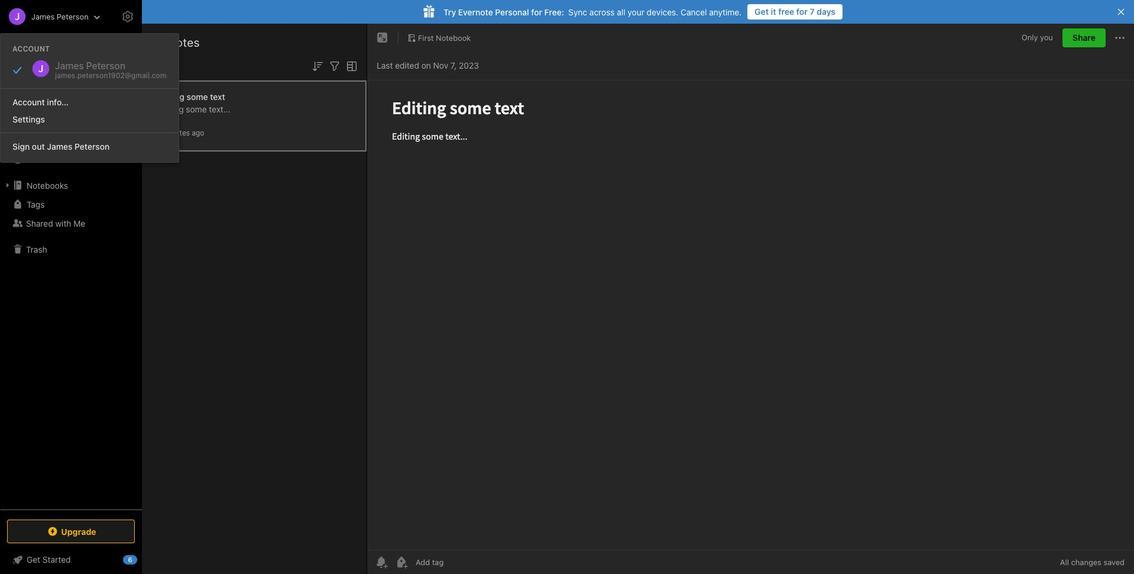 Task type: vqa. For each thing, say whether or not it's contained in the screenshot.
group in the tree
no



Task type: locate. For each thing, give the bounding box(es) containing it.
last edited on nov 7, 2023
[[377, 60, 479, 70]]

1 horizontal spatial 7
[[810, 7, 815, 17]]

get it free for 7 days
[[755, 7, 836, 17]]

editing some text...
[[157, 104, 231, 114]]

james up search text field
[[31, 12, 55, 21]]

new
[[26, 67, 43, 78]]

0 horizontal spatial notes
[[26, 135, 49, 145]]

for left the 'free:'
[[532, 7, 543, 17]]

note
[[162, 60, 179, 70]]

for right free
[[797, 7, 808, 17]]

0 vertical spatial 7
[[810, 7, 815, 17]]

sign out james peterson
[[12, 141, 110, 151]]

Account field
[[0, 5, 100, 28]]

0 vertical spatial editing
[[157, 91, 185, 101]]

1 vertical spatial peterson
[[75, 141, 110, 151]]

all
[[617, 7, 626, 17]]

changes
[[1072, 557, 1102, 567]]

new button
[[7, 62, 135, 83]]

on
[[422, 60, 431, 70]]

account info…
[[12, 97, 69, 107]]

notes
[[167, 36, 200, 49], [26, 135, 49, 145]]

1 vertical spatial account
[[12, 97, 45, 107]]

tasks
[[26, 154, 48, 164]]

anytime.
[[710, 7, 742, 17]]

shared with me
[[26, 218, 85, 228]]

editing some text
[[157, 91, 225, 101]]

0 horizontal spatial for
[[532, 7, 543, 17]]

with
[[55, 218, 71, 228]]

2 account from the top
[[12, 97, 45, 107]]

1
[[156, 60, 160, 70]]

some
[[187, 91, 208, 101], [186, 104, 207, 114]]

first
[[418, 33, 434, 42]]

None search field
[[15, 34, 127, 56]]

nov
[[434, 60, 449, 70]]

account for account info…
[[12, 97, 45, 107]]

6
[[128, 556, 132, 563]]

get left it
[[755, 7, 769, 17]]

0 vertical spatial account
[[12, 44, 50, 53]]

some up editing some text...
[[187, 91, 208, 101]]

devices.
[[647, 7, 679, 17]]

for
[[797, 7, 808, 17], [532, 7, 543, 17]]

1 vertical spatial some
[[186, 104, 207, 114]]

account up new
[[12, 44, 50, 53]]

7
[[810, 7, 815, 17], [157, 128, 161, 137]]

peterson
[[57, 12, 89, 21], [75, 141, 110, 151]]

2 editing from the top
[[157, 104, 184, 114]]

Add tag field
[[415, 557, 504, 567]]

2 for from the left
[[532, 7, 543, 17]]

click to collapse image
[[138, 552, 146, 566]]

share
[[1073, 33, 1097, 43]]

for for 7
[[797, 7, 808, 17]]

home
[[26, 97, 49, 107]]

peterson inside account field
[[57, 12, 89, 21]]

notes inside tree
[[26, 135, 49, 145]]

sync
[[569, 7, 588, 17]]

editing up editing some text...
[[157, 91, 185, 101]]

get inside button
[[755, 7, 769, 17]]

1 vertical spatial james
[[47, 141, 72, 151]]

note window element
[[367, 24, 1135, 574]]

sign
[[12, 141, 30, 151]]

1 vertical spatial editing
[[157, 104, 184, 114]]

0 horizontal spatial get
[[27, 554, 40, 565]]

expand notebooks image
[[3, 180, 12, 190]]

james
[[31, 12, 55, 21], [47, 141, 72, 151]]

1 horizontal spatial for
[[797, 7, 808, 17]]

7 left days
[[810, 7, 815, 17]]

try evernote personal for free: sync across all your devices. cancel anytime.
[[444, 7, 742, 17]]

get for get started
[[27, 554, 40, 565]]

free
[[779, 7, 795, 17]]

editing down editing some text in the top of the page
[[157, 104, 184, 114]]

first notebook button
[[404, 30, 475, 46]]

account
[[12, 44, 50, 53], [12, 97, 45, 107]]

1 horizontal spatial get
[[755, 7, 769, 17]]

notes up note
[[167, 36, 200, 49]]

7 left minutes
[[157, 128, 161, 137]]

james right out
[[47, 141, 72, 151]]

1 vertical spatial get
[[27, 554, 40, 565]]

notes up tasks
[[26, 135, 49, 145]]

account info… link
[[1, 93, 178, 111]]

home link
[[0, 93, 142, 112]]

last
[[377, 60, 393, 70]]

tree containing home
[[0, 93, 142, 509]]

0 vertical spatial james
[[31, 12, 55, 21]]

upgrade button
[[7, 520, 135, 543]]

account up settings
[[12, 97, 45, 107]]

1 vertical spatial notes
[[26, 135, 49, 145]]

0 vertical spatial notes
[[167, 36, 200, 49]]

cancel
[[681, 7, 707, 17]]

get for get it free for 7 days
[[755, 7, 769, 17]]

peterson up search text field
[[57, 12, 89, 21]]

editing for editing some text
[[157, 91, 185, 101]]

account inside dropdown list menu
[[12, 97, 45, 107]]

it
[[771, 7, 777, 17]]

1 editing from the top
[[157, 91, 185, 101]]

1 horizontal spatial notes
[[167, 36, 200, 49]]

0 vertical spatial some
[[187, 91, 208, 101]]

settings image
[[121, 9, 135, 24]]

0 vertical spatial peterson
[[57, 12, 89, 21]]

get left "started"
[[27, 554, 40, 565]]

for inside button
[[797, 7, 808, 17]]

get
[[755, 7, 769, 17], [27, 554, 40, 565]]

1 vertical spatial 7
[[157, 128, 161, 137]]

shortcuts button
[[0, 112, 141, 131]]

only you
[[1022, 33, 1054, 42]]

1 for from the left
[[797, 7, 808, 17]]

editing for editing some text...
[[157, 104, 184, 114]]

peterson down settings link
[[75, 141, 110, 151]]

0 vertical spatial get
[[755, 7, 769, 17]]

first notebook
[[418, 33, 471, 42]]

editing
[[157, 91, 185, 101], [157, 104, 184, 114]]

trash link
[[0, 240, 141, 259]]

get inside help and learning task checklist field
[[27, 554, 40, 565]]

free:
[[545, 7, 565, 17]]

Help and Learning task checklist field
[[0, 550, 142, 569]]

notebook
[[436, 33, 471, 42]]

tree
[[0, 93, 142, 509]]

some down editing some text in the top of the page
[[186, 104, 207, 114]]

add a reminder image
[[375, 555, 389, 569]]

dropdown list menu
[[1, 83, 178, 155]]

share button
[[1063, 28, 1107, 47]]

some for text
[[187, 91, 208, 101]]

add filters image
[[328, 59, 342, 73]]

1 account from the top
[[12, 44, 50, 53]]



Task type: describe. For each thing, give the bounding box(es) containing it.
across
[[590, 7, 615, 17]]

me
[[74, 218, 85, 228]]

evernote
[[459, 7, 493, 17]]

trash
[[26, 244, 47, 254]]

0 horizontal spatial 7
[[157, 128, 161, 137]]

2023
[[459, 60, 479, 70]]

settings link
[[1, 111, 178, 128]]

View options field
[[342, 58, 359, 73]]

notes link
[[0, 131, 141, 150]]

peterson inside dropdown list menu
[[75, 141, 110, 151]]

personal
[[496, 7, 529, 17]]

tasks button
[[0, 150, 141, 169]]

you
[[1041, 33, 1054, 42]]

only
[[1022, 33, 1039, 42]]

shortcuts
[[27, 116, 64, 126]]

some for text...
[[186, 104, 207, 114]]

days
[[817, 7, 836, 17]]

ago
[[192, 128, 204, 137]]

started
[[43, 554, 71, 565]]

get started
[[27, 554, 71, 565]]

edited
[[395, 60, 420, 70]]

1 note
[[156, 60, 179, 70]]

expand note image
[[376, 31, 390, 45]]

text
[[210, 91, 225, 101]]

more actions image
[[1114, 31, 1128, 45]]

tags
[[27, 199, 45, 209]]

add tag image
[[395, 555, 409, 569]]

text...
[[209, 104, 231, 114]]

all changes saved
[[1061, 557, 1126, 567]]

account for account
[[12, 44, 50, 53]]

Note Editor text field
[[367, 80, 1135, 550]]

all
[[1061, 557, 1070, 567]]

minutes
[[163, 128, 190, 137]]

Search text field
[[15, 34, 127, 56]]

More actions field
[[1114, 28, 1128, 47]]

Add filters field
[[328, 58, 342, 73]]

try
[[444, 7, 456, 17]]

james inside account field
[[31, 12, 55, 21]]

get it free for 7 days button
[[748, 4, 843, 20]]

james inside sign out james peterson link
[[47, 141, 72, 151]]

shared with me link
[[0, 214, 141, 233]]

shared
[[26, 218, 53, 228]]

for for free:
[[532, 7, 543, 17]]

notebooks link
[[0, 176, 141, 195]]

7 minutes ago
[[157, 128, 204, 137]]

settings
[[12, 114, 45, 124]]

Sort options field
[[311, 58, 325, 73]]

james peterson
[[31, 12, 89, 21]]

upgrade
[[61, 526, 96, 536]]

notebooks
[[27, 180, 68, 190]]

tags button
[[0, 195, 141, 214]]

7,
[[451, 60, 457, 70]]

your
[[628, 7, 645, 17]]

7 inside button
[[810, 7, 815, 17]]

info…
[[47, 97, 69, 107]]

sign out james peterson link
[[1, 138, 178, 155]]

out
[[32, 141, 45, 151]]

saved
[[1104, 557, 1126, 567]]



